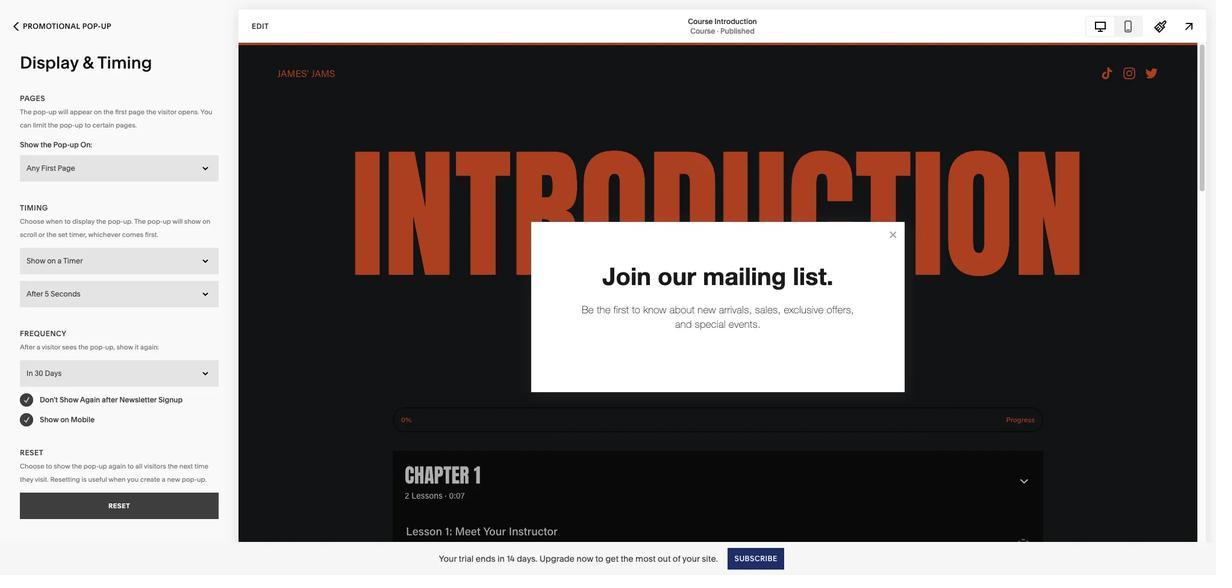 Task type: locate. For each thing, give the bounding box(es) containing it.
the right or at left top
[[46, 230, 57, 239]]

in
[[498, 554, 505, 565]]

0 horizontal spatial visitor
[[42, 343, 60, 352]]

display
[[20, 52, 79, 73]]

to down appear
[[85, 121, 91, 130]]

the right the sees
[[78, 343, 88, 352]]

reset inside 'reset choose to show the pop-up again to all visitors the next time they visit. resetting is useful when you create a new pop-up.'
[[20, 449, 44, 458]]

0 horizontal spatial show
[[54, 462, 70, 471]]

trial
[[459, 554, 474, 565]]

show inside 'reset choose to show the pop-up again to all visitors the next time they visit. resetting is useful when you create a new pop-up.'
[[54, 462, 70, 471]]

pop-
[[82, 22, 101, 31], [53, 140, 70, 149]]

when up set at the top left
[[46, 217, 63, 226]]

first
[[115, 108, 127, 116]]

0 horizontal spatial when
[[46, 217, 63, 226]]

certain
[[92, 121, 114, 130]]

timing up scroll
[[20, 203, 48, 212]]

promotional pop-up
[[23, 22, 111, 31]]

1 vertical spatial timing
[[20, 203, 48, 212]]

1 vertical spatial will
[[172, 217, 183, 226]]

visitor down frequency
[[42, 343, 60, 352]]

1 vertical spatial the
[[134, 217, 146, 226]]

1 vertical spatial reset
[[108, 502, 130, 511]]

useful
[[88, 476, 107, 484]]

the right "get"
[[621, 554, 634, 565]]

a inside 'reset choose to show the pop-up again to all visitors the next time they visit. resetting is useful when you create a new pop-up.'
[[162, 476, 166, 484]]

tab list
[[1087, 17, 1142, 36]]

1 horizontal spatial will
[[172, 217, 183, 226]]

set
[[58, 230, 68, 239]]

pop- inside the frequency after a visitor sees the pop-up, show it again:
[[90, 343, 105, 352]]

1 vertical spatial pop-
[[53, 140, 70, 149]]

1 vertical spatial choose
[[20, 462, 44, 471]]

when down again
[[109, 476, 126, 484]]

when inside 'reset choose to show the pop-up again to all visitors the next time they visit. resetting is useful when you create a new pop-up.'
[[109, 476, 126, 484]]

14
[[507, 554, 515, 565]]

reset button
[[20, 493, 219, 520]]

choose for timing
[[20, 217, 44, 226]]

0 vertical spatial pop-
[[82, 22, 101, 31]]

1 vertical spatial after
[[20, 343, 35, 352]]

2 vertical spatial a
[[162, 476, 166, 484]]

a
[[58, 256, 62, 265], [37, 343, 40, 352], [162, 476, 166, 484]]

will
[[58, 108, 68, 116], [172, 217, 183, 226]]

show up show on mobile
[[60, 396, 78, 405]]

it
[[135, 343, 139, 352]]

show inside timing choose when to display the pop-up. the pop-up will show on scroll or the set timer, whichever comes first.
[[184, 217, 201, 226]]

reset down you
[[108, 502, 130, 511]]

scroll
[[20, 230, 37, 239]]

pop- up the whichever
[[108, 217, 123, 226]]

choose up they
[[20, 462, 44, 471]]

up. inside 'reset choose to show the pop-up again to all visitors the next time they visit. resetting is useful when you create a new pop-up.'
[[197, 476, 207, 484]]

visitor left the opens.
[[158, 108, 177, 116]]

1 horizontal spatial the
[[134, 217, 146, 226]]

a left timer on the left top of page
[[58, 256, 62, 265]]

0 horizontal spatial up.
[[123, 217, 133, 226]]

1 horizontal spatial reset
[[108, 502, 130, 511]]

choose inside timing choose when to display the pop-up. the pop-up will show on scroll or the set timer, whichever comes first.
[[20, 217, 44, 226]]

0 vertical spatial visitor
[[158, 108, 177, 116]]

1 horizontal spatial timing
[[97, 52, 152, 73]]

1 choose from the top
[[20, 217, 44, 226]]

0 vertical spatial reset
[[20, 449, 44, 458]]

will inside pages the pop-up will appear on the first page the visitor opens. you can limit the pop-up to certain pages.
[[58, 108, 68, 116]]

pop- up limit
[[33, 108, 48, 116]]

a for visitor
[[37, 343, 40, 352]]

1 vertical spatial up.
[[197, 476, 207, 484]]

1 horizontal spatial show
[[117, 343, 133, 352]]

2 choose from the top
[[20, 462, 44, 471]]

of
[[673, 554, 681, 565]]

0 horizontal spatial timing
[[20, 203, 48, 212]]

can
[[20, 121, 31, 130]]

show
[[184, 217, 201, 226], [117, 343, 133, 352], [54, 462, 70, 471]]

1 horizontal spatial when
[[109, 476, 126, 484]]

visitor inside pages the pop-up will appear on the first page the visitor opens. you can limit the pop-up to certain pages.
[[158, 108, 177, 116]]

any
[[27, 164, 40, 173]]

to left "get"
[[596, 554, 604, 565]]

will inside timing choose when to display the pop-up. the pop-up will show on scroll or the set timer, whichever comes first.
[[172, 217, 183, 226]]

to left all at the bottom left of page
[[128, 462, 134, 471]]

show the pop-up on:
[[20, 140, 92, 149]]

up inside 'reset choose to show the pop-up again to all visitors the next time they visit. resetting is useful when you create a new pop-up.'
[[99, 462, 107, 471]]

0 vertical spatial will
[[58, 108, 68, 116]]

0 horizontal spatial the
[[20, 108, 32, 116]]

0 vertical spatial when
[[46, 217, 63, 226]]

0 vertical spatial the
[[20, 108, 32, 116]]

upgrade
[[540, 554, 575, 565]]

show
[[20, 140, 39, 149], [27, 256, 45, 265], [60, 396, 78, 405], [40, 415, 59, 424]]

1 horizontal spatial pop-
[[82, 22, 101, 31]]

limit
[[33, 121, 46, 130]]

pages the pop-up will appear on the first page the visitor opens. you can limit the pop-up to certain pages.
[[20, 94, 212, 130]]

1 vertical spatial show
[[117, 343, 133, 352]]

0 vertical spatial a
[[58, 256, 62, 265]]

up. up comes
[[123, 217, 133, 226]]

2 horizontal spatial a
[[162, 476, 166, 484]]

after
[[27, 289, 43, 299], [20, 343, 35, 352]]

up. inside timing choose when to display the pop-up. the pop-up will show on scroll or the set timer, whichever comes first.
[[123, 217, 133, 226]]

don't show again after newsletter signup
[[40, 396, 183, 405]]

pop- down appear
[[60, 121, 75, 130]]

choose inside 'reset choose to show the pop-up again to all visitors the next time they visit. resetting is useful when you create a new pop-up.'
[[20, 462, 44, 471]]

1 horizontal spatial up.
[[197, 476, 207, 484]]

1 vertical spatial a
[[37, 343, 40, 352]]

when
[[46, 217, 63, 226], [109, 476, 126, 484]]

the left first
[[103, 108, 114, 116]]

1 horizontal spatial a
[[58, 256, 62, 265]]

choose up scroll
[[20, 217, 44, 226]]

up inside timing choose when to display the pop-up. the pop-up will show on scroll or the set timer, whichever comes first.
[[163, 217, 171, 226]]

2 horizontal spatial show
[[184, 217, 201, 226]]

timing right &
[[97, 52, 152, 73]]

a left new
[[162, 476, 166, 484]]

ends
[[476, 554, 496, 565]]

reset up they
[[20, 449, 44, 458]]

course left ·
[[691, 26, 715, 35]]

course
[[688, 17, 713, 26], [691, 26, 715, 35]]

again
[[80, 396, 100, 405]]

up. down time
[[197, 476, 207, 484]]

show for show on a timer
[[27, 256, 45, 265]]

0 vertical spatial choose
[[20, 217, 44, 226]]

reset inside reset button
[[108, 502, 130, 511]]

to
[[85, 121, 91, 130], [64, 217, 71, 226], [46, 462, 52, 471], [128, 462, 134, 471], [596, 554, 604, 565]]

the
[[103, 108, 114, 116], [146, 108, 156, 116], [48, 121, 58, 130], [40, 140, 52, 149], [96, 217, 106, 226], [46, 230, 57, 239], [78, 343, 88, 352], [72, 462, 82, 471], [168, 462, 178, 471], [621, 554, 634, 565]]

choose for reset
[[20, 462, 44, 471]]

again:
[[140, 343, 159, 352]]

pop-
[[33, 108, 48, 116], [60, 121, 75, 130], [108, 217, 123, 226], [147, 217, 163, 226], [90, 343, 105, 352], [84, 462, 99, 471], [182, 476, 197, 484]]

0 horizontal spatial a
[[37, 343, 40, 352]]

to inside pages the pop-up will appear on the first page the visitor opens. you can limit the pop-up to certain pages.
[[85, 121, 91, 130]]

a inside the frequency after a visitor sees the pop-up, show it again:
[[37, 343, 40, 352]]

timer
[[63, 256, 83, 265]]

the up new
[[168, 462, 178, 471]]

timing
[[97, 52, 152, 73], [20, 203, 48, 212]]

a down frequency
[[37, 343, 40, 352]]

course left introduction
[[688, 17, 713, 26]]

up
[[48, 108, 57, 116], [75, 121, 83, 130], [70, 140, 79, 149], [163, 217, 171, 226], [99, 462, 107, 471]]

0 vertical spatial timing
[[97, 52, 152, 73]]

on
[[94, 108, 102, 116], [202, 217, 210, 226], [47, 256, 56, 265], [60, 415, 69, 424]]

1 horizontal spatial visitor
[[158, 108, 177, 116]]

the up the 'can'
[[20, 108, 32, 116]]

0 vertical spatial up.
[[123, 217, 133, 226]]

get
[[606, 554, 619, 565]]

time
[[194, 462, 208, 471]]

up,
[[105, 343, 115, 352]]

after left 5
[[27, 289, 43, 299]]

show down don't
[[40, 415, 59, 424]]

1 vertical spatial visitor
[[42, 343, 60, 352]]

up.
[[123, 217, 133, 226], [197, 476, 207, 484]]

reset
[[20, 449, 44, 458], [108, 502, 130, 511]]

frequency after a visitor sees the pop-up, show it again:
[[20, 329, 159, 352]]

whichever
[[88, 230, 121, 239]]

1 vertical spatial course
[[691, 26, 715, 35]]

the up 'is'
[[72, 462, 82, 471]]

reset for reset
[[108, 502, 130, 511]]

after down frequency
[[20, 343, 35, 352]]

the up comes
[[134, 217, 146, 226]]

2 vertical spatial show
[[54, 462, 70, 471]]

to up set at the top left
[[64, 217, 71, 226]]

0 horizontal spatial will
[[58, 108, 68, 116]]

1 vertical spatial when
[[109, 476, 126, 484]]

a for timer
[[58, 256, 62, 265]]

any first page
[[27, 164, 75, 173]]

0 horizontal spatial reset
[[20, 449, 44, 458]]

pop- right the sees
[[90, 343, 105, 352]]

is
[[82, 476, 87, 484]]

pop- up &
[[82, 22, 101, 31]]

show down or at left top
[[27, 256, 45, 265]]

published
[[721, 26, 755, 35]]

promotional pop-up button
[[0, 13, 125, 40]]

show down the 'can'
[[20, 140, 39, 149]]

0 vertical spatial show
[[184, 217, 201, 226]]

pop- up page
[[53, 140, 70, 149]]



Task type: describe. For each thing, give the bounding box(es) containing it.
your
[[439, 554, 457, 565]]

the up the whichever
[[96, 217, 106, 226]]

or
[[38, 230, 45, 239]]

reset choose to show the pop-up again to all visitors the next time they visit. resetting is useful when you create a new pop-up.
[[20, 449, 208, 484]]

timing inside timing choose when to display the pop-up. the pop-up will show on scroll or the set timer, whichever comes first.
[[20, 203, 48, 212]]

site.
[[702, 554, 718, 565]]

show on mobile
[[40, 415, 95, 424]]

your
[[683, 554, 700, 565]]

timer,
[[69, 230, 87, 239]]

to up visit.
[[46, 462, 52, 471]]

the right limit
[[48, 121, 58, 130]]

after 5 seconds
[[27, 289, 81, 299]]

show on a timer
[[27, 256, 83, 265]]

pages.
[[116, 121, 137, 130]]

to inside timing choose when to display the pop-up. the pop-up will show on scroll or the set timer, whichever comes first.
[[64, 217, 71, 226]]

they
[[20, 476, 33, 484]]

days.
[[517, 554, 538, 565]]

show for show the pop-up on:
[[20, 140, 39, 149]]

resetting
[[50, 476, 80, 484]]

first.
[[145, 230, 158, 239]]

in 30 days
[[27, 369, 62, 378]]

frequency
[[20, 329, 67, 338]]

display & timing
[[20, 52, 152, 73]]

on inside timing choose when to display the pop-up. the pop-up will show on scroll or the set timer, whichever comes first.
[[202, 217, 210, 226]]

most
[[636, 554, 656, 565]]

now
[[577, 554, 594, 565]]

pages
[[20, 94, 45, 103]]

timing choose when to display the pop-up. the pop-up will show on scroll or the set timer, whichever comes first.
[[20, 203, 210, 239]]

opens.
[[178, 108, 199, 116]]

signup
[[158, 396, 183, 405]]

in
[[27, 369, 33, 378]]

after inside the frequency after a visitor sees the pop-up, show it again:
[[20, 343, 35, 352]]

mobile
[[71, 415, 95, 424]]

newsletter
[[119, 396, 157, 405]]

the inside the frequency after a visitor sees the pop-up, show it again:
[[78, 343, 88, 352]]

promotional
[[23, 22, 80, 31]]

page
[[58, 164, 75, 173]]

0 horizontal spatial pop-
[[53, 140, 70, 149]]

course introduction course · published
[[688, 17, 757, 35]]

&
[[83, 52, 94, 73]]

comes
[[122, 230, 144, 239]]

show inside the frequency after a visitor sees the pop-up, show it again:
[[117, 343, 133, 352]]

new
[[167, 476, 180, 484]]

the right page
[[146, 108, 156, 116]]

visit.
[[35, 476, 49, 484]]

first
[[41, 164, 56, 173]]

all
[[135, 462, 142, 471]]

display
[[72, 217, 95, 226]]

when inside timing choose when to display the pop-up. the pop-up will show on scroll or the set timer, whichever comes first.
[[46, 217, 63, 226]]

reset for reset choose to show the pop-up again to all visitors the next time they visit. resetting is useful when you create a new pop-up.
[[20, 449, 44, 458]]

after
[[102, 396, 118, 405]]

edit
[[252, 21, 269, 30]]

create
[[140, 476, 160, 484]]

on inside pages the pop-up will appear on the first page the visitor opens. you can limit the pop-up to certain pages.
[[94, 108, 102, 116]]

seconds
[[51, 289, 81, 299]]

show for show on mobile
[[40, 415, 59, 424]]

edit button
[[244, 15, 277, 37]]

pop- inside button
[[82, 22, 101, 31]]

next
[[179, 462, 193, 471]]

out
[[658, 554, 671, 565]]

don't
[[40, 396, 58, 405]]

the inside pages the pop-up will appear on the first page the visitor opens. you can limit the pop-up to certain pages.
[[20, 108, 32, 116]]

visitor inside the frequency after a visitor sees the pop-up, show it again:
[[42, 343, 60, 352]]

the inside timing choose when to display the pop-up. the pop-up will show on scroll or the set timer, whichever comes first.
[[134, 217, 146, 226]]

again
[[109, 462, 126, 471]]

up
[[101, 22, 111, 31]]

appear
[[70, 108, 92, 116]]

pop- up the useful
[[84, 462, 99, 471]]

days
[[45, 369, 62, 378]]

you
[[201, 108, 212, 116]]

5
[[45, 289, 49, 299]]

subscribe
[[734, 555, 777, 564]]

page
[[128, 108, 145, 116]]

the down limit
[[40, 140, 52, 149]]

pop- up first.
[[147, 217, 163, 226]]

subscribe button
[[728, 549, 784, 570]]

you
[[127, 476, 139, 484]]

introduction
[[715, 17, 757, 26]]

visitors
[[144, 462, 166, 471]]

0 vertical spatial after
[[27, 289, 43, 299]]

sees
[[62, 343, 77, 352]]

30
[[35, 369, 43, 378]]

on:
[[80, 140, 92, 149]]

pop- down next
[[182, 476, 197, 484]]

0 vertical spatial course
[[688, 17, 713, 26]]

·
[[717, 26, 719, 35]]

your trial ends in 14 days. upgrade now to get the most out of your site.
[[439, 554, 718, 565]]



Task type: vqa. For each thing, say whether or not it's contained in the screenshot.
Mobile
yes



